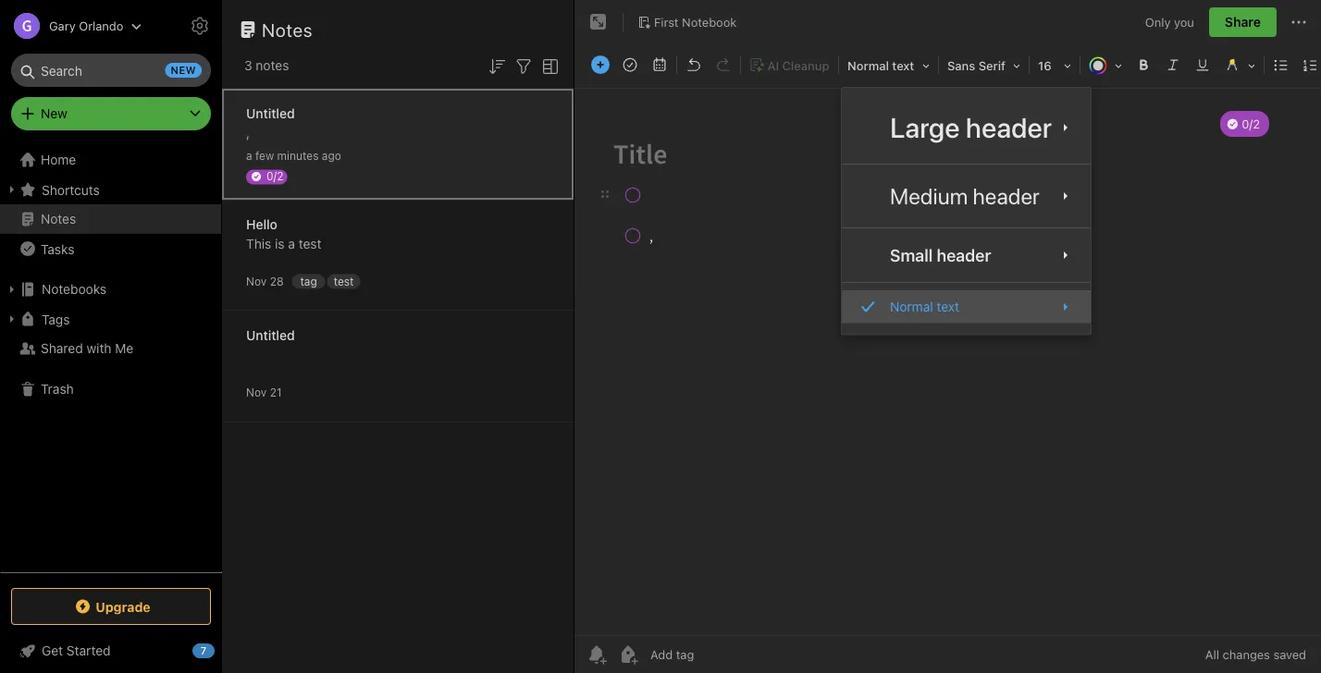 Task type: describe. For each thing, give the bounding box(es) containing it.
untitled ,
[[246, 106, 295, 141]]

normal inside note window element
[[848, 59, 889, 73]]

numbered list image
[[1298, 52, 1321, 78]]

first
[[654, 15, 679, 29]]

italic image
[[1160, 52, 1186, 78]]

note window element
[[575, 0, 1321, 674]]

normal text link
[[842, 291, 1091, 323]]

1 vertical spatial test
[[334, 275, 354, 288]]

medium header link
[[842, 172, 1091, 220]]

small header
[[890, 245, 991, 265]]

Search text field
[[24, 54, 198, 87]]

header for small header
[[937, 245, 991, 265]]

untitled for untitled
[[246, 328, 295, 343]]

large header link
[[842, 99, 1091, 156]]

Add tag field
[[649, 647, 787, 663]]

Insert field
[[587, 52, 614, 78]]

sans
[[948, 59, 976, 73]]

gary orlando
[[49, 19, 123, 33]]

notebook
[[682, 15, 737, 29]]

more actions image
[[1288, 11, 1310, 33]]

notes link
[[0, 204, 221, 234]]

minutes
[[277, 149, 319, 162]]

expand tags image
[[5, 312, 19, 327]]

[object object] field containing medium header
[[842, 172, 1091, 220]]

you
[[1174, 15, 1194, 29]]

0 horizontal spatial a
[[246, 149, 252, 162]]

nov for nov 21
[[246, 386, 267, 399]]

bulleted list image
[[1269, 52, 1294, 78]]

underline image
[[1190, 52, 1216, 78]]

tags
[[42, 312, 70, 327]]

7
[[201, 645, 207, 657]]

dropdown list menu
[[842, 99, 1091, 323]]

expand note image
[[588, 11, 610, 33]]

[object Object] field
[[842, 291, 1091, 323]]

Font color field
[[1083, 52, 1129, 79]]

Highlight field
[[1218, 52, 1262, 79]]

is
[[275, 236, 285, 252]]

bold image
[[1131, 52, 1157, 78]]

3 notes
[[244, 58, 289, 73]]

shortcuts
[[42, 182, 100, 197]]

large header
[[890, 111, 1052, 144]]

nov for nov 28
[[246, 275, 267, 288]]

first notebook
[[654, 15, 737, 29]]

changes
[[1223, 648, 1270, 662]]

new search field
[[24, 54, 202, 87]]

tags button
[[0, 304, 221, 334]]

undo image
[[681, 52, 707, 78]]

medium
[[890, 183, 968, 209]]

normal inside menu item
[[890, 299, 933, 314]]

serif
[[979, 59, 1006, 73]]

task image
[[617, 52, 643, 78]]

share button
[[1209, 7, 1277, 37]]

21
[[270, 386, 282, 399]]

me
[[115, 341, 133, 356]]

View options field
[[535, 54, 562, 78]]

ago
[[322, 149, 341, 162]]

get started
[[42, 644, 111, 659]]

large
[[890, 111, 960, 144]]

0/2
[[266, 170, 284, 183]]

normal text inside menu item
[[890, 299, 960, 314]]

new
[[171, 64, 196, 76]]

small
[[890, 245, 933, 265]]

Heading level field
[[841, 52, 936, 79]]

trash link
[[0, 375, 221, 404]]

1 horizontal spatial a
[[288, 236, 295, 252]]



Task type: vqa. For each thing, say whether or not it's contained in the screenshot.
it
no



Task type: locate. For each thing, give the bounding box(es) containing it.
add filters image
[[513, 55, 535, 78]]

few
[[255, 149, 274, 162]]

0 vertical spatial test
[[299, 236, 321, 252]]

1 vertical spatial text
[[937, 299, 960, 314]]

1 horizontal spatial notes
[[262, 19, 313, 40]]

add a reminder image
[[586, 644, 608, 666]]

header down the serif
[[966, 111, 1052, 144]]

1 horizontal spatial test
[[334, 275, 354, 288]]

0 vertical spatial a
[[246, 149, 252, 162]]

shared with me link
[[0, 334, 221, 364]]

0 vertical spatial normal text
[[848, 59, 914, 73]]

0 horizontal spatial notes
[[41, 211, 76, 227]]

header inside "link"
[[937, 245, 991, 265]]

normal text inside note window element
[[848, 59, 914, 73]]

2 untitled from the top
[[246, 328, 295, 343]]

nov
[[246, 275, 267, 288], [246, 386, 267, 399]]

untitled down nov 28
[[246, 328, 295, 343]]

shared
[[41, 341, 83, 356]]

0 vertical spatial nov
[[246, 275, 267, 288]]

2 [object object] field from the top
[[842, 172, 1091, 220]]

normal text up large
[[848, 59, 914, 73]]

28
[[270, 275, 284, 288]]

notes up notes
[[262, 19, 313, 40]]

0 horizontal spatial normal
[[848, 59, 889, 73]]

notes
[[262, 19, 313, 40], [41, 211, 76, 227]]

untitled for untitled ,
[[246, 106, 295, 121]]

1 vertical spatial normal text
[[890, 299, 960, 314]]

text
[[892, 59, 914, 73], [937, 299, 960, 314]]

this
[[246, 236, 271, 252]]

only
[[1145, 15, 1171, 29]]

new button
[[11, 97, 211, 130]]

1 vertical spatial [object object] field
[[842, 172, 1091, 220]]

1 nov from the top
[[246, 275, 267, 288]]

gary
[[49, 19, 76, 33]]

1 horizontal spatial text
[[937, 299, 960, 314]]

test
[[299, 236, 321, 252], [334, 275, 354, 288]]

a
[[246, 149, 252, 162], [288, 236, 295, 252]]

tree
[[0, 145, 222, 572]]

normal
[[848, 59, 889, 73], [890, 299, 933, 314]]

[object object] field containing small header
[[842, 236, 1091, 275]]

started
[[66, 644, 111, 659]]

a few minutes ago
[[246, 149, 341, 162]]

0 vertical spatial untitled
[[246, 106, 295, 121]]

tag
[[300, 275, 317, 288]]

2 vertical spatial [object object] field
[[842, 236, 1091, 275]]

new
[[41, 106, 67, 121]]

0 vertical spatial header
[[966, 111, 1052, 144]]

header for medium header
[[973, 183, 1040, 209]]

test right is
[[299, 236, 321, 252]]

text inside note window element
[[892, 59, 914, 73]]

nov 28
[[246, 275, 284, 288]]

3 [object object] field from the top
[[842, 236, 1091, 275]]

0 vertical spatial notes
[[262, 19, 313, 40]]

1 vertical spatial notes
[[41, 211, 76, 227]]

Add filters field
[[513, 54, 535, 78]]

normal text menu item
[[842, 291, 1091, 323]]

1 horizontal spatial normal
[[890, 299, 933, 314]]

shared with me
[[41, 341, 133, 356]]

[object Object] field
[[842, 99, 1091, 156], [842, 172, 1091, 220], [842, 236, 1091, 275]]

settings image
[[189, 15, 211, 37]]

text down small header
[[937, 299, 960, 314]]

medium header
[[890, 183, 1040, 209]]

0 horizontal spatial text
[[892, 59, 914, 73]]

add tag image
[[617, 644, 639, 666]]

this is a test
[[246, 236, 321, 252]]

16
[[1038, 59, 1052, 73]]

normal text down small on the right
[[890, 299, 960, 314]]

1 untitled from the top
[[246, 106, 295, 121]]

expand notebooks image
[[5, 282, 19, 297]]

Font family field
[[941, 52, 1027, 79]]

text left sans
[[892, 59, 914, 73]]

nov left 21
[[246, 386, 267, 399]]

header up small header "link"
[[973, 183, 1040, 209]]

notes up tasks
[[41, 211, 76, 227]]

sans serif
[[948, 59, 1006, 73]]

a left few
[[246, 149, 252, 162]]

home
[[41, 152, 76, 167]]

0 vertical spatial [object object] field
[[842, 99, 1091, 156]]

header up normal text link at the right of page
[[937, 245, 991, 265]]

2 nov from the top
[[246, 386, 267, 399]]

tasks button
[[0, 234, 221, 264]]

1 vertical spatial a
[[288, 236, 295, 252]]

test right 'tag'
[[334, 275, 354, 288]]

0 horizontal spatial test
[[299, 236, 321, 252]]

saved
[[1274, 648, 1307, 662]]

all
[[1206, 648, 1220, 662]]

nov 21
[[246, 386, 282, 399]]

1 vertical spatial untitled
[[246, 328, 295, 343]]

get
[[42, 644, 63, 659]]

text inside menu item
[[937, 299, 960, 314]]

shortcuts button
[[0, 175, 221, 204]]

untitled
[[246, 106, 295, 121], [246, 328, 295, 343]]

Note Editor text field
[[575, 89, 1321, 636]]

3
[[244, 58, 252, 73]]

upgrade button
[[11, 588, 211, 626]]

tree containing home
[[0, 145, 222, 572]]

calendar event image
[[647, 52, 673, 78]]

1 vertical spatial normal
[[890, 299, 933, 314]]

home link
[[0, 145, 222, 175]]

1 [object object] field from the top
[[842, 99, 1091, 156]]

Help and Learning task checklist field
[[0, 637, 222, 666]]

notebooks
[[42, 282, 106, 297]]

nov left 28
[[246, 275, 267, 288]]

trash
[[41, 382, 74, 397]]

0 vertical spatial normal
[[848, 59, 889, 73]]

More actions field
[[1288, 7, 1310, 37]]

first notebook button
[[631, 9, 743, 35]]

a right is
[[288, 236, 295, 252]]

[object object] field down sans
[[842, 99, 1091, 156]]

1 vertical spatial header
[[973, 183, 1040, 209]]

Font size field
[[1032, 52, 1078, 79]]

only you
[[1145, 15, 1194, 29]]

upgrade
[[96, 599, 151, 615]]

hello
[[246, 217, 278, 232]]

Sort options field
[[486, 54, 508, 78]]

header
[[966, 111, 1052, 144], [973, 183, 1040, 209], [937, 245, 991, 265]]

normal text
[[848, 59, 914, 73], [890, 299, 960, 314]]

[object object] field up small header "link"
[[842, 172, 1091, 220]]

click to collapse image
[[215, 639, 229, 662]]

[object object] field containing large header
[[842, 99, 1091, 156]]

tasks
[[41, 241, 74, 257]]

2 vertical spatial header
[[937, 245, 991, 265]]

header inside "link"
[[966, 111, 1052, 144]]

[object object] field up normal text link at the right of page
[[842, 236, 1091, 275]]

Account field
[[0, 7, 142, 44]]

orlando
[[79, 19, 123, 33]]

all changes saved
[[1206, 648, 1307, 662]]

,
[[246, 125, 250, 141]]

small header link
[[842, 236, 1091, 275]]

1 vertical spatial nov
[[246, 386, 267, 399]]

share
[[1225, 14, 1261, 30]]

notes
[[256, 58, 289, 73]]

0 vertical spatial text
[[892, 59, 914, 73]]

header for large header
[[966, 111, 1052, 144]]

with
[[87, 341, 112, 356]]

untitled up ,
[[246, 106, 295, 121]]

notebooks link
[[0, 275, 221, 304]]



